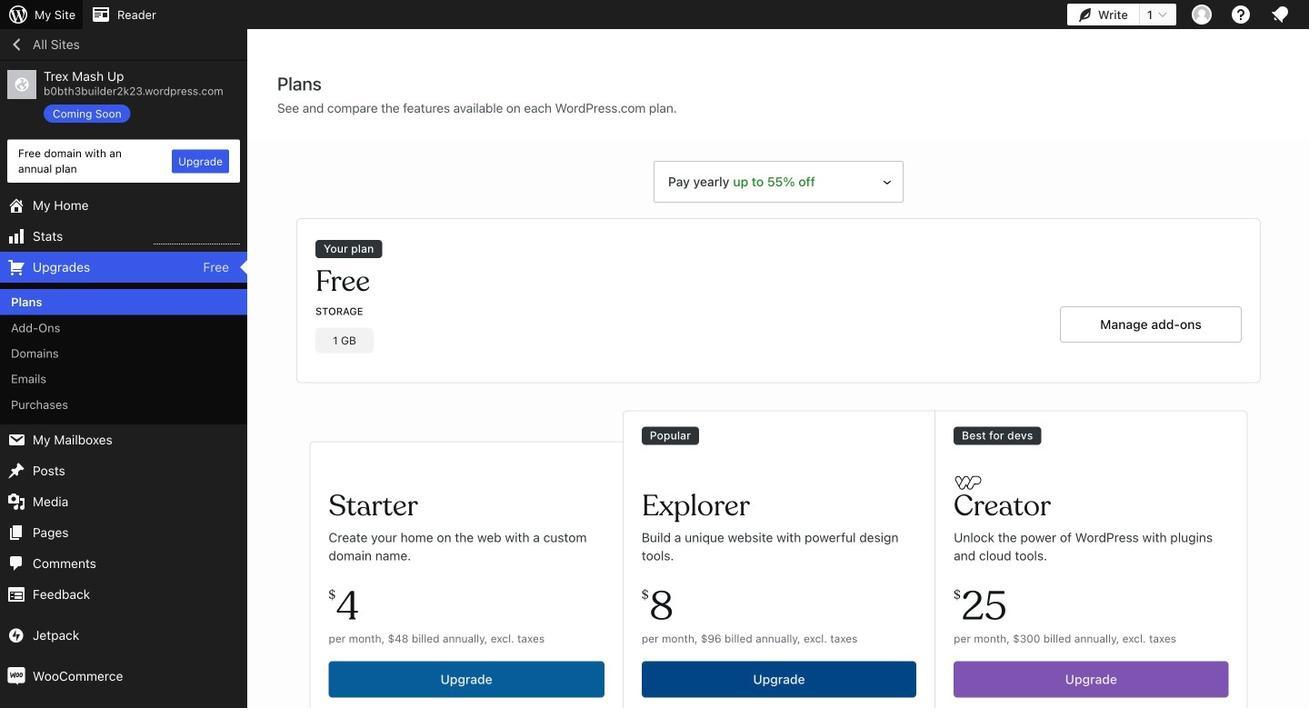 Task type: locate. For each thing, give the bounding box(es) containing it.
0 vertical spatial img image
[[7, 626, 25, 645]]

2 list item from the top
[[1301, 273, 1309, 358]]

2 img image from the top
[[7, 667, 25, 686]]

list item
[[1301, 187, 1309, 273], [1301, 273, 1309, 358], [1301, 358, 1309, 425]]

img image
[[7, 626, 25, 645], [7, 667, 25, 686]]

1 vertical spatial img image
[[7, 667, 25, 686]]



Task type: vqa. For each thing, say whether or not it's contained in the screenshot.
help icon
yes



Task type: describe. For each thing, give the bounding box(es) containing it.
3 list item from the top
[[1301, 358, 1309, 425]]

manage your notifications image
[[1269, 4, 1291, 25]]

highest hourly views 0 image
[[154, 233, 240, 245]]

1 list item from the top
[[1301, 187, 1309, 273]]

help image
[[1230, 4, 1252, 25]]

1 img image from the top
[[7, 626, 25, 645]]

my profile image
[[1192, 5, 1212, 25]]



